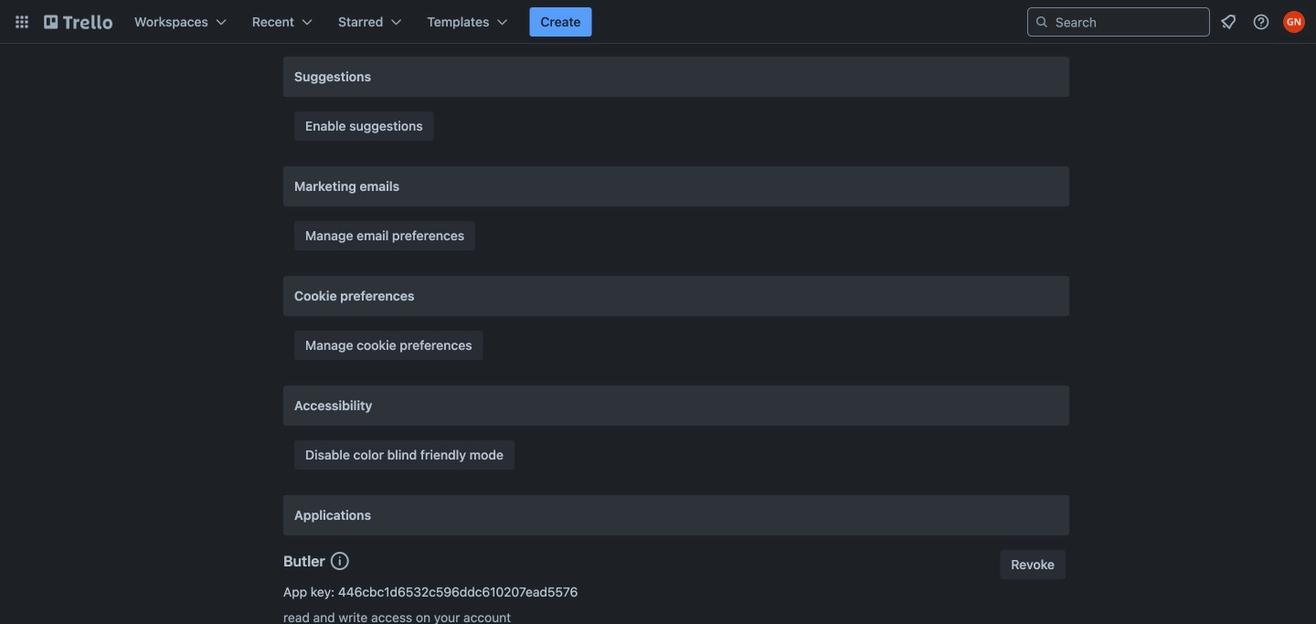 Task type: vqa. For each thing, say whether or not it's contained in the screenshot.
switch to… image
yes



Task type: describe. For each thing, give the bounding box(es) containing it.
primary element
[[0, 0, 1316, 44]]

search image
[[1035, 15, 1049, 29]]



Task type: locate. For each thing, give the bounding box(es) containing it.
0 notifications image
[[1217, 11, 1239, 33]]

generic name (genericname34) image
[[1283, 11, 1305, 33]]

open information menu image
[[1252, 13, 1270, 31]]

Search field
[[1049, 9, 1209, 35]]

switch to… image
[[13, 13, 31, 31]]

back to home image
[[44, 7, 112, 37]]

None button
[[1000, 550, 1066, 579]]



